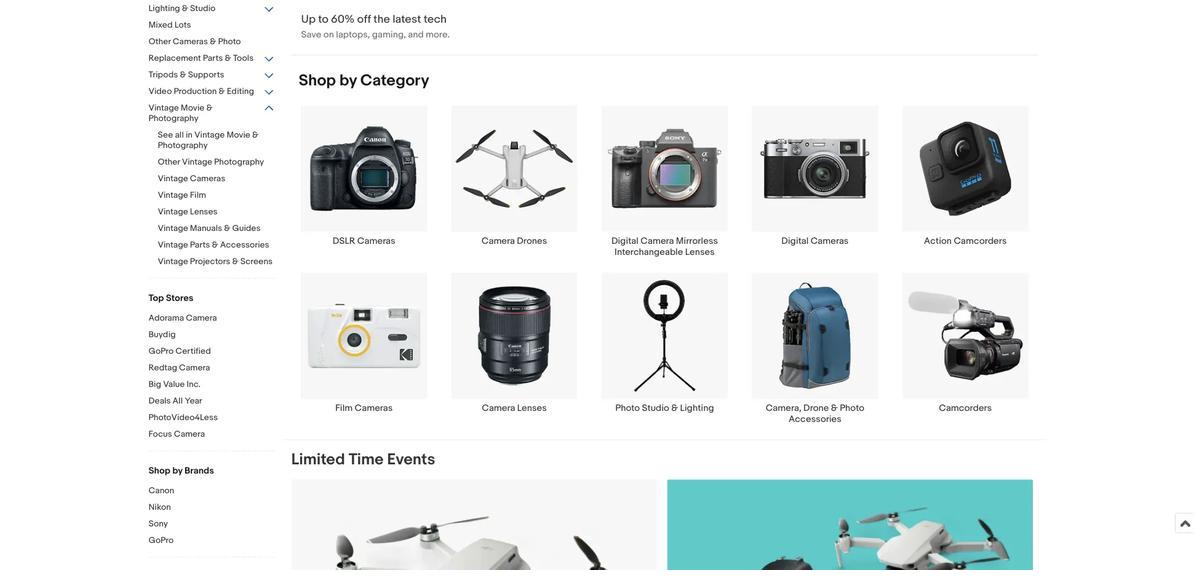 Task type: describe. For each thing, give the bounding box(es) containing it.
vintage down "all"
[[158, 174, 188, 185]]

sony
[[149, 520, 168, 530]]

shop by category
[[299, 71, 429, 90]]

redtag camera link
[[149, 364, 275, 375]]

limited
[[291, 451, 345, 470]]

and
[[408, 29, 424, 40]]

cameras for digital cameras
[[811, 236, 849, 247]]

photovideo4less
[[149, 413, 218, 424]]

action camcorders
[[924, 236, 1007, 247]]

in
[[186, 130, 193, 141]]

vintage down video
[[149, 103, 179, 114]]

save
[[301, 29, 321, 40]]

lenses inside 'lighting & studio mixed lots other cameras & photo replacement parts & tools tripods & supports video production & editing vintage movie & photography see all in vintage movie & photography other vintage photography vintage cameras vintage film vintage lenses vintage manuals & guides vintage parts & accessories vintage projectors & screens'
[[190, 207, 218, 218]]

value
[[163, 380, 185, 391]]

vintage lenses link
[[158, 207, 284, 219]]

photovideo4less link
[[149, 413, 275, 425]]

vintage projectors & screens link
[[158, 257, 284, 269]]

digital for digital cameras
[[782, 236, 809, 247]]

manuals
[[190, 224, 222, 234]]

top stores
[[149, 293, 193, 305]]

canon
[[149, 487, 174, 497]]

deals all year link
[[149, 397, 275, 409]]

brands
[[185, 466, 214, 477]]

tripods & supports button
[[149, 70, 275, 82]]

on
[[324, 29, 334, 40]]

replacement parts & tools button
[[149, 54, 275, 65]]

vintage movie & photography button
[[149, 103, 275, 126]]

guides
[[232, 224, 261, 234]]

camera, drone & photo accessories link
[[740, 273, 890, 426]]

accessories inside 'lighting & studio mixed lots other cameras & photo replacement parts & tools tripods & supports video production & editing vintage movie & photography see all in vintage movie & photography other vintage photography vintage cameras vintage film vintage lenses vintage manuals & guides vintage parts & accessories vintage projectors & screens'
[[220, 241, 269, 251]]

photo inside camera, drone & photo accessories
[[840, 404, 865, 415]]

lighting & studio button
[[149, 4, 275, 15]]

off
[[357, 12, 371, 26]]

lighting & studio mixed lots other cameras & photo replacement parts & tools tripods & supports video production & editing vintage movie & photography see all in vintage movie & photography other vintage photography vintage cameras vintage film vintage lenses vintage manuals & guides vintage parts & accessories vintage projectors & screens
[[149, 4, 273, 268]]

camera lenses link
[[439, 273, 590, 415]]

gopro for buydig
[[149, 347, 174, 357]]

see
[[158, 130, 173, 141]]

film inside 'lighting & studio mixed lots other cameras & photo replacement parts & tools tripods & supports video production & editing vintage movie & photography see all in vintage movie & photography other vintage photography vintage cameras vintage film vintage lenses vintage manuals & guides vintage parts & accessories vintage projectors & screens'
[[190, 191, 206, 201]]

sony link
[[149, 520, 275, 532]]

shop by brands
[[149, 466, 214, 477]]

canon link
[[149, 487, 275, 498]]

certified
[[176, 347, 211, 357]]

production
[[174, 87, 217, 97]]

video production & editing button
[[149, 87, 275, 98]]

limited time events
[[291, 451, 435, 470]]

camera, drone & photo accessories
[[766, 404, 865, 426]]

more.
[[426, 29, 450, 40]]

0 horizontal spatial movie
[[181, 103, 204, 114]]

lighting inside 'lighting & studio mixed lots other cameras & photo replacement parts & tools tripods & supports video production & editing vintage movie & photography see all in vintage movie & photography other vintage photography vintage cameras vintage film vintage lenses vintage manuals & guides vintage parts & accessories vintage projectors & screens'
[[149, 4, 180, 14]]

60%
[[331, 12, 355, 26]]

deals
[[149, 397, 171, 407]]

buydig
[[149, 330, 176, 341]]

gaming,
[[372, 29, 406, 40]]

mixed
[[149, 20, 173, 31]]

vintage down the in at the left top
[[182, 158, 212, 168]]

0 vertical spatial other
[[149, 37, 171, 47]]

by for category
[[339, 71, 357, 90]]

up to 60% off the latest tech save on laptops, gaming, and more.
[[301, 12, 450, 40]]

gopro link
[[149, 537, 275, 548]]

& inside camera, drone & photo accessories
[[831, 404, 838, 415]]

film cameras
[[335, 404, 393, 415]]

lighting inside list
[[680, 404, 714, 415]]

dslr cameras
[[333, 236, 395, 247]]

the
[[374, 12, 390, 26]]

0 vertical spatial photography
[[149, 114, 198, 124]]

all
[[173, 397, 183, 407]]

focus
[[149, 430, 172, 441]]

camcorders inside camcorders link
[[939, 404, 992, 415]]

action
[[924, 236, 952, 247]]

digital for digital camera mirrorless interchangeable lenses
[[612, 236, 639, 247]]

vintage down vintage cameras link
[[158, 191, 188, 201]]

dslr cameras link
[[289, 105, 439, 247]]

camcorders inside action camcorders link
[[954, 236, 1007, 247]]

tech
[[424, 12, 447, 26]]

camera,
[[766, 404, 802, 415]]

photo studio & lighting
[[615, 404, 714, 415]]

focus camera link
[[149, 430, 275, 442]]

nikon link
[[149, 503, 275, 515]]

film cameras link
[[289, 273, 439, 415]]

tripods
[[149, 70, 178, 81]]



Task type: locate. For each thing, give the bounding box(es) containing it.
shop for shop by category
[[299, 71, 336, 90]]

photo
[[218, 37, 241, 47], [615, 404, 640, 415], [840, 404, 865, 415]]

1 horizontal spatial shop
[[299, 71, 336, 90]]

all
[[175, 130, 184, 141]]

list
[[284, 105, 1046, 440]]

1 horizontal spatial by
[[339, 71, 357, 90]]

0 horizontal spatial accessories
[[220, 241, 269, 251]]

movie
[[181, 103, 204, 114], [227, 130, 250, 141]]

vintage film link
[[158, 191, 284, 202]]

1 horizontal spatial lighting
[[680, 404, 714, 415]]

1 horizontal spatial movie
[[227, 130, 250, 141]]

digital camera mirrorless interchangeable lenses
[[612, 236, 718, 258]]

1 vertical spatial shop
[[149, 466, 170, 477]]

other
[[149, 37, 171, 47], [158, 158, 180, 168]]

digital inside digital camera mirrorless interchangeable lenses
[[612, 236, 639, 247]]

digital
[[612, 236, 639, 247], [782, 236, 809, 247]]

1 horizontal spatial photo
[[615, 404, 640, 415]]

cameras for dslr cameras
[[357, 236, 395, 247]]

vintage right the in at the left top
[[194, 130, 225, 141]]

by left brands
[[172, 466, 183, 477]]

None text field
[[291, 0, 1038, 55], [667, 480, 1033, 571], [291, 0, 1038, 55], [667, 480, 1033, 571]]

gopro for sony
[[149, 537, 174, 547]]

camera lenses
[[482, 404, 547, 415]]

1 vertical spatial parts
[[190, 241, 210, 251]]

camcorders link
[[890, 273, 1041, 415]]

other down see
[[158, 158, 180, 168]]

0 vertical spatial lighting
[[149, 4, 180, 14]]

1 vertical spatial lighting
[[680, 404, 714, 415]]

film up limited time events
[[335, 404, 353, 415]]

other down mixed
[[149, 37, 171, 47]]

1 vertical spatial movie
[[227, 130, 250, 141]]

shop up canon
[[149, 466, 170, 477]]

0 vertical spatial lenses
[[190, 207, 218, 218]]

1 vertical spatial accessories
[[789, 415, 842, 426]]

redtag
[[149, 364, 177, 374]]

vintage cameras link
[[158, 174, 284, 186]]

big value inc. link
[[149, 380, 275, 392]]

parts
[[203, 54, 223, 64], [190, 241, 210, 251]]

by down laptops,
[[339, 71, 357, 90]]

camcorders
[[954, 236, 1007, 247], [939, 404, 992, 415]]

adorama
[[149, 314, 184, 324]]

mirrorless
[[676, 236, 718, 247]]

0 vertical spatial accessories
[[220, 241, 269, 251]]

film inside list
[[335, 404, 353, 415]]

up
[[301, 12, 316, 26]]

action camcorders link
[[890, 105, 1041, 247]]

0 horizontal spatial studio
[[190, 4, 216, 14]]

1 vertical spatial studio
[[642, 404, 669, 415]]

digital camera mirrorless interchangeable lenses link
[[590, 105, 740, 258]]

cameras
[[173, 37, 208, 47], [190, 174, 225, 185], [357, 236, 395, 247], [811, 236, 849, 247], [355, 404, 393, 415]]

1 vertical spatial camcorders
[[939, 404, 992, 415]]

digital cameras
[[782, 236, 849, 247]]

canon nikon sony gopro
[[149, 487, 174, 547]]

2 horizontal spatial lenses
[[685, 247, 715, 258]]

lots
[[175, 20, 191, 31]]

photo studio & lighting link
[[590, 273, 740, 415]]

1 horizontal spatial lenses
[[517, 404, 547, 415]]

gopro down buydig on the left bottom of page
[[149, 347, 174, 357]]

interchangeable
[[615, 247, 683, 258]]

2 digital from the left
[[782, 236, 809, 247]]

0 vertical spatial shop
[[299, 71, 336, 90]]

vintage manuals & guides link
[[158, 224, 284, 236]]

0 horizontal spatial lenses
[[190, 207, 218, 218]]

1 vertical spatial film
[[335, 404, 353, 415]]

shop for shop by brands
[[149, 466, 170, 477]]

laptops,
[[336, 29, 370, 40]]

supports
[[188, 70, 224, 81]]

editing
[[227, 87, 254, 97]]

0 vertical spatial film
[[190, 191, 206, 201]]

mixed lots link
[[149, 20, 275, 32]]

camera
[[482, 236, 515, 247], [641, 236, 674, 247], [186, 314, 217, 324], [179, 364, 210, 374], [482, 404, 515, 415], [174, 430, 205, 441]]

studio inside 'lighting & studio mixed lots other cameras & photo replacement parts & tools tripods & supports video production & editing vintage movie & photography see all in vintage movie & photography other vintage photography vintage cameras vintage film vintage lenses vintage manuals & guides vintage parts & accessories vintage projectors & screens'
[[190, 4, 216, 14]]

1 vertical spatial photography
[[158, 141, 208, 151]]

gopro certified link
[[149, 347, 275, 359]]

parts down other cameras & photo link
[[203, 54, 223, 64]]

vintage down the vintage manuals & guides link
[[158, 241, 188, 251]]

accessories inside camera, drone & photo accessories
[[789, 415, 842, 426]]

2 vertical spatial photography
[[214, 158, 264, 168]]

0 horizontal spatial by
[[172, 466, 183, 477]]

photo inside 'photo studio & lighting' link
[[615, 404, 640, 415]]

0 horizontal spatial lighting
[[149, 4, 180, 14]]

1 vertical spatial other
[[158, 158, 180, 168]]

2 gopro from the top
[[149, 537, 174, 547]]

video
[[149, 87, 172, 97]]

big
[[149, 380, 161, 391]]

adorama camera buydig gopro certified redtag camera big value inc. deals all year photovideo4less focus camera
[[149, 314, 218, 441]]

by for brands
[[172, 466, 183, 477]]

lighting
[[149, 4, 180, 14], [680, 404, 714, 415]]

camera inside digital camera mirrorless interchangeable lenses
[[641, 236, 674, 247]]

film
[[190, 191, 206, 201], [335, 404, 353, 415]]

1 horizontal spatial film
[[335, 404, 353, 415]]

vintage down vintage film link
[[158, 207, 188, 218]]

gopro down sony at bottom left
[[149, 537, 174, 547]]

1 vertical spatial lenses
[[685, 247, 715, 258]]

photo inside 'lighting & studio mixed lots other cameras & photo replacement parts & tools tripods & supports video production & editing vintage movie & photography see all in vintage movie & photography other vintage photography vintage cameras vintage film vintage lenses vintage manuals & guides vintage parts & accessories vintage projectors & screens'
[[218, 37, 241, 47]]

category
[[360, 71, 429, 90]]

movie down production
[[181, 103, 204, 114]]

2 horizontal spatial photo
[[840, 404, 865, 415]]

drones
[[517, 236, 547, 247]]

gopro
[[149, 347, 174, 357], [149, 537, 174, 547]]

digital cameras link
[[740, 105, 890, 247]]

1 horizontal spatial digital
[[782, 236, 809, 247]]

accessories
[[220, 241, 269, 251], [789, 415, 842, 426]]

studio inside 'photo studio & lighting' link
[[642, 404, 669, 415]]

1 vertical spatial gopro
[[149, 537, 174, 547]]

projectors
[[190, 257, 230, 268]]

shop
[[299, 71, 336, 90], [149, 466, 170, 477]]

lenses inside digital camera mirrorless interchangeable lenses
[[685, 247, 715, 258]]

vintage
[[149, 103, 179, 114], [194, 130, 225, 141], [182, 158, 212, 168], [158, 174, 188, 185], [158, 191, 188, 201], [158, 207, 188, 218], [158, 224, 188, 234], [158, 241, 188, 251], [158, 257, 188, 268]]

0 horizontal spatial shop
[[149, 466, 170, 477]]

latest
[[393, 12, 421, 26]]

to
[[318, 12, 329, 26]]

shop down save
[[299, 71, 336, 90]]

1 horizontal spatial studio
[[642, 404, 669, 415]]

0 vertical spatial studio
[[190, 4, 216, 14]]

inc.
[[187, 380, 201, 391]]

0 horizontal spatial digital
[[612, 236, 639, 247]]

1 vertical spatial by
[[172, 466, 183, 477]]

vintage parts & accessories link
[[158, 241, 284, 252]]

parts down manuals
[[190, 241, 210, 251]]

see all in vintage movie & photography link
[[158, 130, 284, 153]]

movie up other vintage photography link
[[227, 130, 250, 141]]

by
[[339, 71, 357, 90], [172, 466, 183, 477]]

top
[[149, 293, 164, 305]]

1 gopro from the top
[[149, 347, 174, 357]]

gopro inside adorama camera buydig gopro certified redtag camera big value inc. deals all year photovideo4less focus camera
[[149, 347, 174, 357]]

events
[[387, 451, 435, 470]]

0 vertical spatial gopro
[[149, 347, 174, 357]]

film down vintage cameras link
[[190, 191, 206, 201]]

stores
[[166, 293, 193, 305]]

vintage up top stores
[[158, 257, 188, 268]]

0 horizontal spatial photo
[[218, 37, 241, 47]]

0 horizontal spatial film
[[190, 191, 206, 201]]

0 vertical spatial parts
[[203, 54, 223, 64]]

replacement
[[149, 54, 201, 64]]

cameras for film cameras
[[355, 404, 393, 415]]

studio
[[190, 4, 216, 14], [642, 404, 669, 415]]

None text field
[[291, 480, 657, 571]]

vintage left manuals
[[158, 224, 188, 234]]

1 digital from the left
[[612, 236, 639, 247]]

drone
[[804, 404, 829, 415]]

gopro inside canon nikon sony gopro
[[149, 537, 174, 547]]

camera drones
[[482, 236, 547, 247]]

0 vertical spatial movie
[[181, 103, 204, 114]]

tools
[[233, 54, 254, 64]]

0 vertical spatial camcorders
[[954, 236, 1007, 247]]

list containing dslr cameras
[[284, 105, 1046, 440]]

time
[[349, 451, 384, 470]]

1 horizontal spatial accessories
[[789, 415, 842, 426]]

2 vertical spatial lenses
[[517, 404, 547, 415]]

camera drones link
[[439, 105, 590, 247]]

other cameras & photo link
[[149, 37, 275, 49]]

year
[[185, 397, 202, 407]]

adorama camera link
[[149, 314, 275, 325]]

other vintage photography link
[[158, 158, 284, 169]]

0 vertical spatial by
[[339, 71, 357, 90]]



Task type: vqa. For each thing, say whether or not it's contained in the screenshot.
Digital Camera Mirrorless Interchangeable Lenses on the top of page
yes



